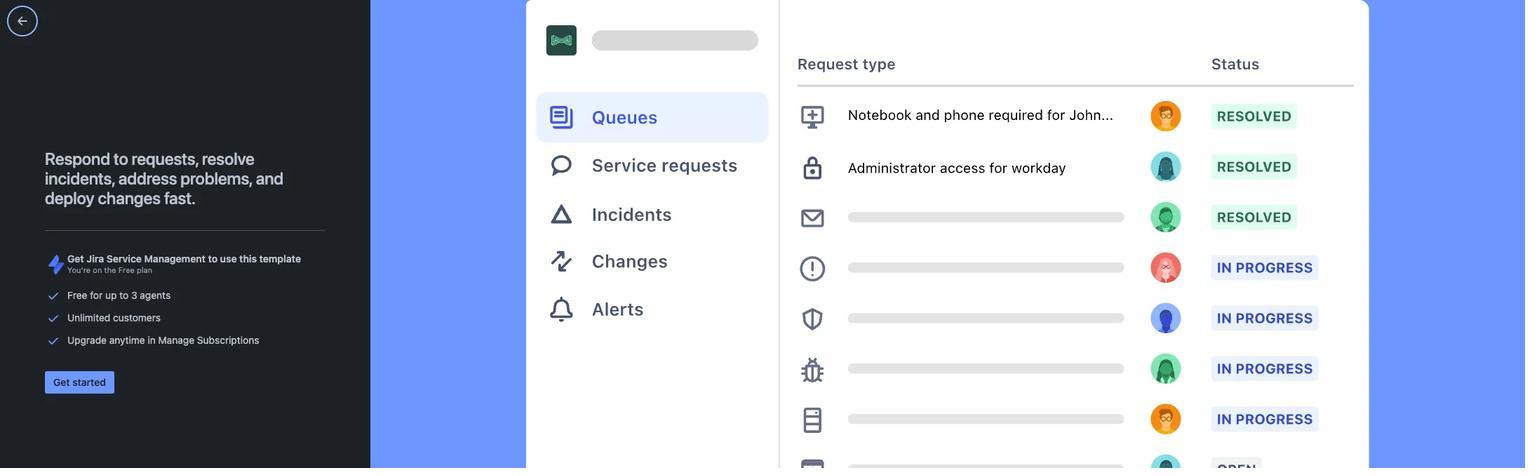 Task type: vqa. For each thing, say whether or not it's contained in the screenshot.
Product discovery's Product
yes



Task type: locate. For each thing, give the bounding box(es) containing it.
discovery down prioritize
[[740, 466, 783, 468]]

0 horizontal spatial to
[[114, 170, 123, 182]]

management
[[58, 158, 119, 170], [48, 189, 108, 201], [60, 220, 121, 232], [741, 295, 823, 312]]

using
[[678, 345, 702, 357]]

kanban
[[114, 203, 148, 215]]

1 button
[[51, 279, 72, 301]]

best
[[731, 345, 751, 357]]

share
[[851, 452, 876, 464]]

how
[[355, 88, 374, 100]]

jira service management image
[[678, 314, 785, 325], [678, 314, 785, 325]]

changes
[[914, 331, 952, 343]]

management up my
[[48, 189, 108, 201]]

project
[[764, 218, 796, 229]]

product up delivery.
[[783, 452, 819, 464]]

1 team- from the top
[[575, 171, 604, 182]]

name button
[[70, 139, 122, 155]]

1 horizontal spatial product
[[678, 416, 727, 432]]

go to market sample link
[[76, 168, 388, 185]]

human resources
[[21, 281, 103, 293]]

1 vertical spatial service
[[712, 331, 745, 343]]

market
[[125, 170, 157, 182]]

human resources button
[[13, 274, 190, 302]]

management for work management
[[48, 189, 108, 201]]

work.
[[439, 88, 464, 100]]

resources
[[57, 281, 103, 293]]

project
[[151, 203, 183, 215]]

management down my
[[60, 220, 121, 232]]

1 horizontal spatial product
[[783, 452, 819, 464]]

dialog
[[0, 0, 1526, 468]]

product down star my kanban project icon
[[21, 220, 58, 232]]

prioritize
[[740, 452, 780, 464]]

0 vertical spatial managed
[[604, 171, 646, 182]]

1 vertical spatial team-
[[575, 204, 604, 216]]

team- for team-managed business
[[575, 171, 604, 182]]

service inside handle service requests, resolve incidents, approve changes and fix problems using itsm best practices.
[[712, 331, 745, 343]]

product
[[21, 220, 58, 232], [678, 416, 727, 432]]

1 vertical spatial product
[[701, 466, 737, 468]]

1 managed from the top
[[604, 171, 646, 182]]

last created
[[727, 185, 785, 194]]

product
[[783, 452, 819, 464], [701, 466, 737, 468]]

go to market sample
[[98, 170, 192, 182]]

to inside organize and prioritize product ideas, share custom roadmaps, and connect work from product discovery to delivery.
[[786, 466, 795, 468]]

product down organize at the bottom of page
[[701, 466, 737, 468]]

managed up team-managed software
[[604, 171, 646, 182]]

star project-1374 image
[[41, 235, 57, 252]]

to
[[114, 170, 123, 182], [786, 466, 795, 468]]

star go to market sample image
[[41, 168, 57, 185]]

approve
[[874, 331, 911, 343]]

you
[[292, 88, 308, 100]]

discovery up prioritize
[[730, 416, 790, 432]]

discovery
[[730, 416, 790, 432], [740, 466, 783, 468]]

design
[[21, 343, 53, 355]]

next image
[[75, 281, 92, 298]]

1
[[59, 284, 64, 295]]

managed
[[604, 171, 646, 182], [604, 204, 646, 216]]

managed for business
[[604, 171, 646, 182]]

discovery inside organize and prioritize product ideas, share custom roadmaps, and connect work from product discovery to delivery.
[[740, 466, 783, 468]]

to left delivery.
[[786, 466, 795, 468]]

1 horizontal spatial to
[[786, 466, 795, 468]]

human
[[21, 281, 54, 293]]

it service management image
[[1121, 319, 1138, 335]]

create button
[[511, 8, 559, 31]]

my kanban project
[[98, 203, 183, 215]]

organize
[[678, 452, 718, 464]]

software
[[649, 204, 688, 216]]

product management
[[21, 220, 121, 232]]

to right go
[[114, 170, 123, 182]]

for
[[277, 88, 289, 100]]

0 vertical spatial product
[[21, 220, 58, 232]]

connect
[[985, 452, 1022, 464]]

incidents,
[[828, 331, 872, 343]]

service for management
[[693, 295, 737, 312]]

1 vertical spatial discovery
[[740, 466, 783, 468]]

my kanban project link
[[76, 202, 388, 219]]

2 team- from the top
[[575, 204, 604, 216]]

team-
[[575, 171, 604, 182], [575, 204, 604, 216]]

sprint
[[678, 218, 705, 229]]

organize and prioritize product ideas, share custom roadmaps, and connect work from product discovery to delivery.
[[678, 452, 1046, 468]]

team- down type
[[575, 171, 604, 182]]

0 vertical spatial team-
[[575, 171, 604, 182]]

service right it
[[693, 295, 737, 312]]

jira software image
[[36, 11, 131, 28], [36, 11, 131, 28]]

0 horizontal spatial product
[[21, 220, 58, 232]]

service up best
[[712, 331, 745, 343]]

design button
[[13, 335, 190, 364]]

0 vertical spatial service
[[693, 295, 737, 312]]

and left "fix"
[[955, 331, 972, 343]]

handle
[[678, 331, 710, 343]]

back to projects image
[[17, 14, 34, 31]]

star my kanban project image
[[41, 202, 57, 219]]

and left prioritize
[[721, 452, 738, 464]]

1 vertical spatial managed
[[604, 204, 646, 216]]

personal
[[21, 374, 61, 386]]

managed for software
[[604, 204, 646, 216]]

goals
[[798, 218, 822, 229]]

0 vertical spatial to
[[114, 170, 123, 182]]

finance button
[[13, 305, 190, 333]]

product inside button
[[21, 220, 58, 232]]

1 vertical spatial product
[[678, 416, 727, 432]]

managed down team-managed business at the top of page
[[604, 204, 646, 216]]

create banner
[[0, 0, 1526, 39]]

templates
[[227, 88, 274, 100]]

team- down team-managed business at the top of page
[[575, 204, 604, 216]]

service
[[693, 295, 737, 312], [712, 331, 745, 343]]

0 vertical spatial product
[[783, 452, 819, 464]]

Search field
[[1259, 8, 1399, 31]]

management down name
[[58, 158, 119, 170]]

teams
[[409, 88, 436, 100]]

service
[[21, 158, 56, 170]]

your
[[741, 218, 761, 229]]

team-managed business
[[575, 171, 689, 182]]

backlog,
[[887, 218, 925, 229]]

sample
[[159, 170, 192, 182]]

2 managed from the top
[[604, 204, 646, 216]]

1 vertical spatial to
[[786, 466, 795, 468]]

product up organize at the bottom of page
[[678, 416, 727, 432]]



Task type: describe. For each thing, give the bounding box(es) containing it.
management for service management
[[58, 158, 119, 170]]

project-1374 link
[[76, 235, 388, 252]]

project-1374
[[98, 237, 156, 249]]

custom
[[878, 452, 912, 464]]

marketing
[[21, 251, 68, 262]]

management for product management
[[60, 220, 121, 232]]

a
[[847, 218, 852, 229]]

0 horizontal spatial product
[[701, 466, 737, 468]]

team-managed software
[[575, 204, 688, 216]]

work management
[[21, 189, 108, 201]]

delivery.
[[798, 466, 835, 468]]

type
[[575, 141, 598, 153]]

scrum image
[[1121, 198, 1138, 215]]

board,
[[855, 218, 884, 229]]

service for requests,
[[712, 331, 745, 343]]

timeline.
[[947, 218, 986, 229]]

name
[[76, 141, 103, 153]]

work management button
[[13, 181, 190, 209]]

from
[[678, 466, 699, 468]]

fix
[[974, 331, 985, 343]]

scrum
[[678, 182, 718, 198]]

it
[[678, 295, 689, 312]]

business
[[649, 171, 689, 182]]

created
[[749, 185, 785, 194]]

on
[[341, 88, 353, 100]]

finance
[[21, 312, 57, 324]]

it service management
[[678, 295, 823, 312]]

based
[[311, 88, 339, 100]]

templates for you based on how similar teams work.
[[227, 88, 464, 100]]

product for product discovery
[[678, 416, 727, 432]]

product for product management
[[21, 220, 58, 232]]

and left timeline.
[[928, 218, 945, 229]]

team- for team-managed software
[[575, 204, 604, 216]]

practices.
[[753, 345, 798, 357]]

last
[[727, 185, 747, 194]]

project-
[[98, 237, 134, 249]]

toward
[[707, 218, 738, 229]]

service management button
[[13, 150, 190, 178]]

go
[[98, 170, 111, 182]]

0 vertical spatial discovery
[[730, 416, 790, 432]]

roadmaps,
[[915, 452, 963, 464]]

sprint toward your project goals with a board, backlog, and timeline.
[[678, 218, 986, 229]]

problems
[[988, 331, 1030, 343]]

create
[[520, 13, 551, 25]]

close drawer image
[[14, 13, 31, 29]]

previous image
[[31, 281, 48, 298]]

product discovery
[[678, 416, 790, 432]]

marketing button
[[13, 243, 190, 271]]

with
[[825, 218, 844, 229]]

personal button
[[13, 366, 190, 394]]

1374
[[134, 237, 156, 249]]

service management
[[21, 158, 119, 170]]

and left 'connect'
[[965, 452, 982, 464]]

product management button
[[13, 212, 190, 240]]

requests,
[[747, 331, 790, 343]]

management up requests,
[[741, 295, 823, 312]]

resolve
[[792, 331, 825, 343]]

ideas,
[[821, 452, 848, 464]]

work
[[21, 189, 45, 201]]

work
[[1024, 452, 1046, 464]]

handle service requests, resolve incidents, approve changes and fix problems using itsm best practices.
[[678, 331, 1030, 357]]

itsm
[[705, 345, 728, 357]]

my
[[98, 203, 112, 215]]

and inside handle service requests, resolve incidents, approve changes and fix problems using itsm best practices.
[[955, 331, 972, 343]]

primary element
[[8, 0, 1259, 39]]

similar
[[377, 88, 406, 100]]



